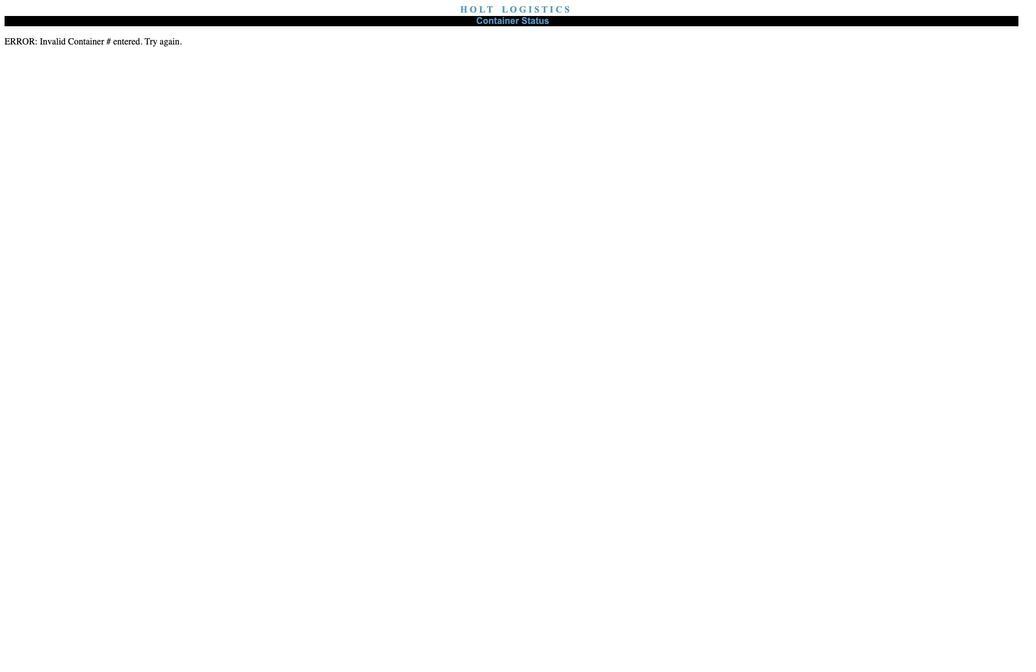 Task type: describe. For each thing, give the bounding box(es) containing it.
t
[[542, 5, 548, 14]]

1 s from the left
[[534, 5, 539, 14]]

1 vertical spatial container
[[68, 37, 104, 47]]

try
[[145, 37, 157, 47]]

2 i from the left
[[550, 5, 553, 14]]

g
[[519, 5, 526, 14]]

h
[[460, 5, 467, 14]]

error:
[[5, 37, 38, 47]]

container inside the h          o l t    l o g i s t i c s container          status
[[476, 16, 519, 26]]

#
[[106, 37, 111, 47]]

t    l
[[487, 5, 508, 14]]

c
[[556, 5, 562, 14]]

h          o l t    l o g i s t i c s container          status
[[460, 5, 570, 26]]

1 i from the left
[[529, 5, 532, 14]]



Task type: locate. For each thing, give the bounding box(es) containing it.
entered.
[[113, 37, 142, 47]]

2 s from the left
[[565, 5, 570, 14]]

0 horizontal spatial i
[[529, 5, 532, 14]]

s right 'c'
[[565, 5, 570, 14]]

container left the "#"
[[68, 37, 104, 47]]

1 horizontal spatial o
[[510, 5, 517, 14]]

1 o from the left
[[470, 5, 477, 14]]

o left g
[[510, 5, 517, 14]]

s left t
[[534, 5, 539, 14]]

again.
[[160, 37, 182, 47]]

0 vertical spatial container
[[476, 16, 519, 26]]

i right g
[[529, 5, 532, 14]]

2 o from the left
[[510, 5, 517, 14]]

s
[[534, 5, 539, 14], [565, 5, 570, 14]]

i right t
[[550, 5, 553, 14]]

0 horizontal spatial container
[[68, 37, 104, 47]]

status
[[521, 16, 549, 26]]

container down t    l
[[476, 16, 519, 26]]

0 horizontal spatial o
[[470, 5, 477, 14]]

o left l
[[470, 5, 477, 14]]

0 horizontal spatial s
[[534, 5, 539, 14]]

1 horizontal spatial container
[[476, 16, 519, 26]]

l
[[479, 5, 485, 14]]

1 horizontal spatial i
[[550, 5, 553, 14]]

o
[[470, 5, 477, 14], [510, 5, 517, 14]]

i
[[529, 5, 532, 14], [550, 5, 553, 14]]

container
[[476, 16, 519, 26], [68, 37, 104, 47]]

1 horizontal spatial s
[[565, 5, 570, 14]]

invalid
[[40, 37, 66, 47]]

error: invalid container # entered.  try again.
[[5, 37, 182, 47]]



